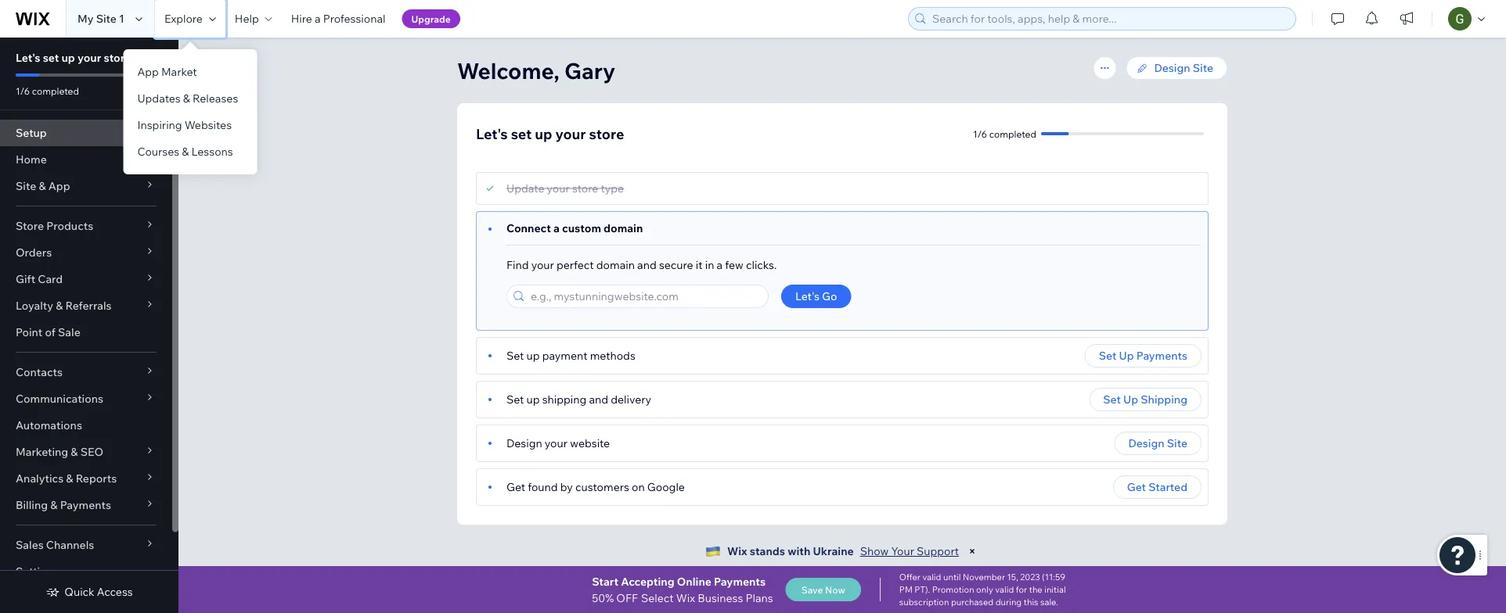 Task type: locate. For each thing, give the bounding box(es) containing it.
0 vertical spatial and
[[637, 258, 657, 272]]

2 get from the left
[[1127, 481, 1146, 494]]

save now
[[802, 585, 846, 596]]

1 vertical spatial completed
[[990, 128, 1037, 140]]

2 vertical spatial let's
[[796, 290, 820, 303]]

payments inside "set up payments" button
[[1137, 349, 1188, 363]]

0 vertical spatial let's
[[16, 51, 40, 65]]

0 horizontal spatial valid
[[923, 572, 942, 583]]

set for set up payment methods
[[507, 349, 524, 363]]

of
[[45, 326, 56, 339]]

customers
[[575, 481, 629, 494]]

my
[[78, 12, 94, 25]]

loyalty
[[16, 299, 53, 313]]

1 horizontal spatial and
[[637, 258, 657, 272]]

domain up the find your perfect domain and secure it in a few clicks.
[[604, 222, 643, 235]]

1 vertical spatial payments
[[60, 499, 111, 512]]

app market
[[137, 65, 197, 79]]

gift card button
[[0, 266, 172, 293]]

my site 1
[[78, 12, 124, 25]]

Search for tools, apps, help & more... field
[[928, 8, 1291, 30]]

updates & releases link
[[123, 85, 257, 112]]

domain for custom
[[604, 222, 643, 235]]

and left secure
[[637, 258, 657, 272]]

up up setup link
[[61, 51, 75, 65]]

wix down online
[[676, 591, 695, 605]]

professional
[[323, 12, 386, 25]]

1 vertical spatial valid
[[995, 585, 1014, 596]]

until
[[943, 572, 961, 583]]

& inside dropdown button
[[50, 499, 58, 512]]

let's inside sidebar element
[[16, 51, 40, 65]]

site & app
[[16, 179, 70, 193]]

with
[[788, 545, 811, 559]]

set inside button
[[1099, 349, 1117, 363]]

inspiring
[[137, 118, 182, 132]]

& for courses
[[182, 145, 189, 159]]

let's set up your store down 'my'
[[16, 51, 131, 65]]

inspiring websites link
[[123, 112, 257, 139]]

updates & releases
[[137, 92, 238, 105]]

and left delivery
[[589, 393, 608, 407]]

0 horizontal spatial set
[[43, 51, 59, 65]]

find
[[507, 258, 529, 272]]

1 vertical spatial 1/6 completed
[[973, 128, 1037, 140]]

0 vertical spatial payments
[[1137, 349, 1188, 363]]

set for set up payments
[[1099, 349, 1117, 363]]

1 vertical spatial store
[[589, 125, 624, 143]]

found
[[528, 481, 558, 494]]

upgrade
[[412, 13, 451, 25]]

set
[[507, 349, 524, 363], [1099, 349, 1117, 363], [507, 393, 524, 407], [1103, 393, 1121, 407]]

and
[[637, 258, 657, 272], [589, 393, 608, 407]]

e.g., mystunningwebsite.com field
[[526, 286, 763, 308]]

a left custom
[[554, 222, 560, 235]]

shipping
[[1141, 393, 1188, 407]]

up left shipping
[[1124, 393, 1139, 407]]

& inside dropdown button
[[66, 472, 73, 486]]

0 vertical spatial set
[[43, 51, 59, 65]]

1/6 completed
[[16, 85, 79, 97], [973, 128, 1037, 140]]

get left found at the bottom of page
[[507, 481, 525, 494]]

& for loyalty
[[56, 299, 63, 313]]

site inside popup button
[[16, 179, 36, 193]]

1 vertical spatial up
[[1124, 393, 1139, 407]]

get
[[507, 481, 525, 494], [1127, 481, 1146, 494]]

orders
[[16, 246, 52, 260]]

up up set up shipping
[[1119, 349, 1134, 363]]

marketing & seo
[[16, 446, 103, 459]]

domain
[[604, 222, 643, 235], [596, 258, 635, 272]]

up inside button
[[1124, 393, 1139, 407]]

& inside popup button
[[71, 446, 78, 459]]

sales channels button
[[0, 532, 172, 559]]

store down the 1
[[104, 51, 131, 65]]

0 vertical spatial app
[[137, 65, 159, 79]]

0 vertical spatial 1/6 completed
[[16, 85, 79, 97]]

connect
[[507, 222, 551, 235]]

releases
[[193, 92, 238, 105]]

point
[[16, 326, 43, 339]]

0 vertical spatial let's set up your store
[[16, 51, 131, 65]]

0 vertical spatial up
[[1119, 349, 1134, 363]]

0 horizontal spatial app
[[48, 179, 70, 193]]

for
[[1016, 585, 1028, 596]]

& down inspiring websites
[[182, 145, 189, 159]]

welcome,
[[457, 57, 560, 84]]

let's up update
[[476, 125, 508, 143]]

0 vertical spatial a
[[315, 12, 321, 25]]

& down 'app market' link
[[183, 92, 190, 105]]

0 horizontal spatial a
[[315, 12, 321, 25]]

reports
[[76, 472, 117, 486]]

point of sale link
[[0, 319, 172, 346]]

design
[[1155, 61, 1191, 75], [507, 437, 542, 451], [1129, 437, 1165, 451]]

valid up during
[[995, 585, 1014, 596]]

1 horizontal spatial a
[[554, 222, 560, 235]]

let's inside button
[[796, 290, 820, 303]]

0 vertical spatial completed
[[32, 85, 79, 97]]

during
[[996, 597, 1022, 608]]

accepting
[[621, 575, 675, 589]]

started
[[1149, 481, 1188, 494]]

app
[[137, 65, 159, 79], [48, 179, 70, 193]]

& for analytics
[[66, 472, 73, 486]]

a right hire
[[315, 12, 321, 25]]

purchased
[[951, 597, 994, 608]]

select
[[641, 591, 674, 605]]

site & app button
[[0, 173, 172, 200]]

& left reports
[[66, 472, 73, 486]]

app up the updates
[[137, 65, 159, 79]]

1 horizontal spatial 1/6 completed
[[973, 128, 1037, 140]]

payments for billing & payments
[[60, 499, 111, 512]]

up inside button
[[1119, 349, 1134, 363]]

your
[[891, 545, 914, 559]]

by
[[560, 481, 573, 494]]

set inside button
[[1103, 393, 1121, 407]]

15,
[[1007, 572, 1019, 583]]

save
[[802, 585, 823, 596]]

1 vertical spatial a
[[554, 222, 560, 235]]

0 vertical spatial wix
[[727, 545, 747, 559]]

app inside popup button
[[48, 179, 70, 193]]

payments down analytics & reports dropdown button
[[60, 499, 111, 512]]

2 horizontal spatial payments
[[1137, 349, 1188, 363]]

wix stands with ukraine show your support
[[727, 545, 959, 559]]

your inside sidebar element
[[78, 51, 101, 65]]

get started button
[[1113, 476, 1202, 500]]

valid up pt). on the right of page
[[923, 572, 942, 583]]

store inside sidebar element
[[104, 51, 131, 65]]

get for get found by customers on google
[[507, 481, 525, 494]]

1 vertical spatial app
[[48, 179, 70, 193]]

up inside sidebar element
[[61, 51, 75, 65]]

let's up setup
[[16, 51, 40, 65]]

let's set up your store up update your store type
[[476, 125, 624, 143]]

0 vertical spatial 1/6
[[16, 85, 30, 97]]

set for set up shipping
[[1103, 393, 1121, 407]]

1 get from the left
[[507, 481, 525, 494]]

app market link
[[123, 59, 257, 85]]

1 horizontal spatial set
[[511, 125, 532, 143]]

& right billing on the bottom left
[[50, 499, 58, 512]]

2 vertical spatial payments
[[714, 575, 766, 589]]

1 horizontal spatial get
[[1127, 481, 1146, 494]]

your right find
[[531, 258, 554, 272]]

methods
[[590, 349, 636, 363]]

1 horizontal spatial 1/6
[[973, 128, 987, 140]]

payments up business
[[714, 575, 766, 589]]

your
[[78, 51, 101, 65], [556, 125, 586, 143], [547, 182, 570, 195], [531, 258, 554, 272], [545, 437, 568, 451]]

0 horizontal spatial completed
[[32, 85, 79, 97]]

store left type
[[572, 182, 598, 195]]

0 vertical spatial domain
[[604, 222, 643, 235]]

settings link
[[0, 559, 172, 586]]

0 horizontal spatial 1/6
[[16, 85, 30, 97]]

let's left go in the right top of the page
[[796, 290, 820, 303]]

store
[[104, 51, 131, 65], [589, 125, 624, 143], [572, 182, 598, 195]]

0 horizontal spatial let's set up your store
[[16, 51, 131, 65]]

& down home
[[39, 179, 46, 193]]

& left the seo
[[71, 446, 78, 459]]

design your website
[[507, 437, 610, 451]]

secure
[[659, 258, 693, 272]]

few
[[725, 258, 744, 272]]

support
[[917, 545, 959, 559]]

let's set up your store inside sidebar element
[[16, 51, 131, 65]]

let's
[[16, 51, 40, 65], [476, 125, 508, 143], [796, 290, 820, 303]]

0 horizontal spatial payments
[[60, 499, 111, 512]]

billing
[[16, 499, 48, 512]]

1 vertical spatial let's set up your store
[[476, 125, 624, 143]]

set up update
[[511, 125, 532, 143]]

set up shipping button
[[1089, 388, 1202, 412]]

payments inside 'start accepting online payments 50% off select wix business plans'
[[714, 575, 766, 589]]

&
[[183, 92, 190, 105], [182, 145, 189, 159], [39, 179, 46, 193], [56, 299, 63, 313], [71, 446, 78, 459], [66, 472, 73, 486], [50, 499, 58, 512]]

get left started
[[1127, 481, 1146, 494]]

2 vertical spatial store
[[572, 182, 598, 195]]

set for set up shipping and delivery
[[507, 393, 524, 407]]

a for custom
[[554, 222, 560, 235]]

& for marketing
[[71, 446, 78, 459]]

your left website
[[545, 437, 568, 451]]

setup link
[[0, 120, 172, 146]]

get inside button
[[1127, 481, 1146, 494]]

set up setup
[[43, 51, 59, 65]]

sale.
[[1041, 597, 1059, 608]]

0 vertical spatial store
[[104, 51, 131, 65]]

a
[[315, 12, 321, 25], [554, 222, 560, 235], [717, 258, 723, 272]]

1/6 completed inside sidebar element
[[16, 85, 79, 97]]

up
[[61, 51, 75, 65], [535, 125, 552, 143], [527, 349, 540, 363], [527, 393, 540, 407]]

wix left stands
[[727, 545, 747, 559]]

0 horizontal spatial and
[[589, 393, 608, 407]]

1 vertical spatial domain
[[596, 258, 635, 272]]

& right loyalty
[[56, 299, 63, 313]]

your down 'my'
[[78, 51, 101, 65]]

2 vertical spatial a
[[717, 258, 723, 272]]

app down home link
[[48, 179, 70, 193]]

2 horizontal spatial let's
[[796, 290, 820, 303]]

referrals
[[65, 299, 112, 313]]

1/6
[[16, 85, 30, 97], [973, 128, 987, 140]]

0 horizontal spatial let's
[[16, 51, 40, 65]]

sales channels
[[16, 539, 94, 552]]

1 vertical spatial wix
[[676, 591, 695, 605]]

1 vertical spatial and
[[589, 393, 608, 407]]

store up type
[[589, 125, 624, 143]]

payments
[[1137, 349, 1188, 363], [60, 499, 111, 512], [714, 575, 766, 589]]

1 horizontal spatial let's set up your store
[[476, 125, 624, 143]]

your up update your store type
[[556, 125, 586, 143]]

0 horizontal spatial wix
[[676, 591, 695, 605]]

1 vertical spatial design site
[[1129, 437, 1188, 451]]

0 horizontal spatial 1/6 completed
[[16, 85, 79, 97]]

courses & lessons link
[[123, 139, 257, 165]]

1 horizontal spatial let's
[[476, 125, 508, 143]]

1 horizontal spatial payments
[[714, 575, 766, 589]]

0 horizontal spatial get
[[507, 481, 525, 494]]

your right update
[[547, 182, 570, 195]]

business
[[698, 591, 743, 605]]

a right in in the top left of the page
[[717, 258, 723, 272]]

payments up shipping
[[1137, 349, 1188, 363]]

design site
[[1155, 61, 1214, 75], [1129, 437, 1188, 451]]

payments inside billing & payments dropdown button
[[60, 499, 111, 512]]

domain right perfect at the top of the page
[[596, 258, 635, 272]]



Task type: describe. For each thing, give the bounding box(es) containing it.
marketing & seo button
[[0, 439, 172, 466]]

wix inside 'start accepting online payments 50% off select wix business plans'
[[676, 591, 695, 605]]

explore
[[164, 12, 203, 25]]

payments for set up payments
[[1137, 349, 1188, 363]]

design inside button
[[1129, 437, 1165, 451]]

billing & payments
[[16, 499, 111, 512]]

update your store type
[[507, 182, 624, 195]]

show
[[860, 545, 889, 559]]

(11:59
[[1042, 572, 1066, 583]]

point of sale
[[16, 326, 80, 339]]

set up payment methods
[[507, 349, 636, 363]]

get for get started
[[1127, 481, 1146, 494]]

completed inside sidebar element
[[32, 85, 79, 97]]

up left payment at the bottom left of page
[[527, 349, 540, 363]]

get started
[[1127, 481, 1188, 494]]

hire a professional link
[[282, 0, 395, 38]]

online
[[677, 575, 712, 589]]

1/6 inside sidebar element
[[16, 85, 30, 97]]

hire
[[291, 12, 312, 25]]

analytics & reports
[[16, 472, 117, 486]]

2023
[[1020, 572, 1040, 583]]

loyalty & referrals
[[16, 299, 112, 313]]

site inside button
[[1167, 437, 1188, 451]]

show your support button
[[860, 545, 959, 559]]

websites
[[185, 118, 232, 132]]

start
[[592, 575, 619, 589]]

delivery
[[611, 393, 652, 407]]

plans
[[746, 591, 773, 605]]

gary
[[565, 57, 616, 84]]

now
[[825, 585, 846, 596]]

sales
[[16, 539, 44, 552]]

gift card
[[16, 272, 63, 286]]

quick access button
[[46, 586, 133, 600]]

marketing
[[16, 446, 68, 459]]

your for update
[[547, 182, 570, 195]]

store products button
[[0, 213, 172, 240]]

store products
[[16, 219, 93, 233]]

& for site
[[39, 179, 46, 193]]

it
[[696, 258, 703, 272]]

save now button
[[786, 579, 861, 602]]

1 vertical spatial set
[[511, 125, 532, 143]]

design site inside design site button
[[1129, 437, 1188, 451]]

welcome, gary
[[457, 57, 616, 84]]

loyalty & referrals button
[[0, 293, 172, 319]]

help
[[235, 12, 259, 25]]

contacts
[[16, 366, 63, 379]]

home
[[16, 153, 47, 166]]

1 horizontal spatial app
[[137, 65, 159, 79]]

up left shipping
[[527, 393, 540, 407]]

1
[[119, 12, 124, 25]]

this
[[1024, 597, 1039, 608]]

up for shipping
[[1124, 393, 1139, 407]]

set up shipping and delivery
[[507, 393, 652, 407]]

go
[[822, 290, 837, 303]]

pt).
[[915, 585, 930, 596]]

store
[[16, 219, 44, 233]]

offer valid until november 15, 2023 (11:59 pm pt). promotion only valid for the initial subscription purchased during this sale.
[[900, 572, 1066, 608]]

courses & lessons
[[137, 145, 233, 159]]

courses
[[137, 145, 179, 159]]

1 horizontal spatial completed
[[990, 128, 1037, 140]]

help button
[[225, 0, 282, 38]]

up for payments
[[1119, 349, 1134, 363]]

off
[[616, 591, 638, 605]]

offer
[[900, 572, 921, 583]]

perfect
[[557, 258, 594, 272]]

& for updates
[[183, 92, 190, 105]]

upgrade button
[[402, 9, 460, 28]]

1 vertical spatial let's
[[476, 125, 508, 143]]

1 horizontal spatial valid
[[995, 585, 1014, 596]]

updates
[[137, 92, 181, 105]]

automations
[[16, 419, 82, 433]]

get found by customers on google
[[507, 481, 685, 494]]

home link
[[0, 146, 172, 173]]

0 vertical spatial valid
[[923, 572, 942, 583]]

2 horizontal spatial a
[[717, 258, 723, 272]]

card
[[38, 272, 63, 286]]

billing & payments button
[[0, 493, 172, 519]]

gift
[[16, 272, 35, 286]]

sidebar element
[[0, 38, 179, 614]]

your for design
[[545, 437, 568, 451]]

seo
[[80, 446, 103, 459]]

website
[[570, 437, 610, 451]]

communications
[[16, 392, 103, 406]]

design site link
[[1126, 56, 1228, 80]]

shipping
[[542, 393, 587, 407]]

1 horizontal spatial wix
[[727, 545, 747, 559]]

your for find
[[531, 258, 554, 272]]

set up shipping
[[1103, 393, 1188, 407]]

subscription
[[900, 597, 949, 608]]

up up update
[[535, 125, 552, 143]]

& for billing
[[50, 499, 58, 512]]

domain for perfect
[[596, 258, 635, 272]]

automations link
[[0, 413, 172, 439]]

access
[[97, 586, 133, 599]]

sale
[[58, 326, 80, 339]]

the
[[1029, 585, 1043, 596]]

channels
[[46, 539, 94, 552]]

1 vertical spatial 1/6
[[973, 128, 987, 140]]

quick access
[[64, 586, 133, 599]]

0 vertical spatial design site
[[1155, 61, 1214, 75]]

a for professional
[[315, 12, 321, 25]]

market
[[161, 65, 197, 79]]

set inside sidebar element
[[43, 51, 59, 65]]

communications button
[[0, 386, 172, 413]]

ukraine
[[813, 545, 854, 559]]

quick
[[64, 586, 94, 599]]

set up payments
[[1099, 349, 1188, 363]]

50%
[[592, 591, 614, 605]]



Task type: vqa. For each thing, say whether or not it's contained in the screenshot.


